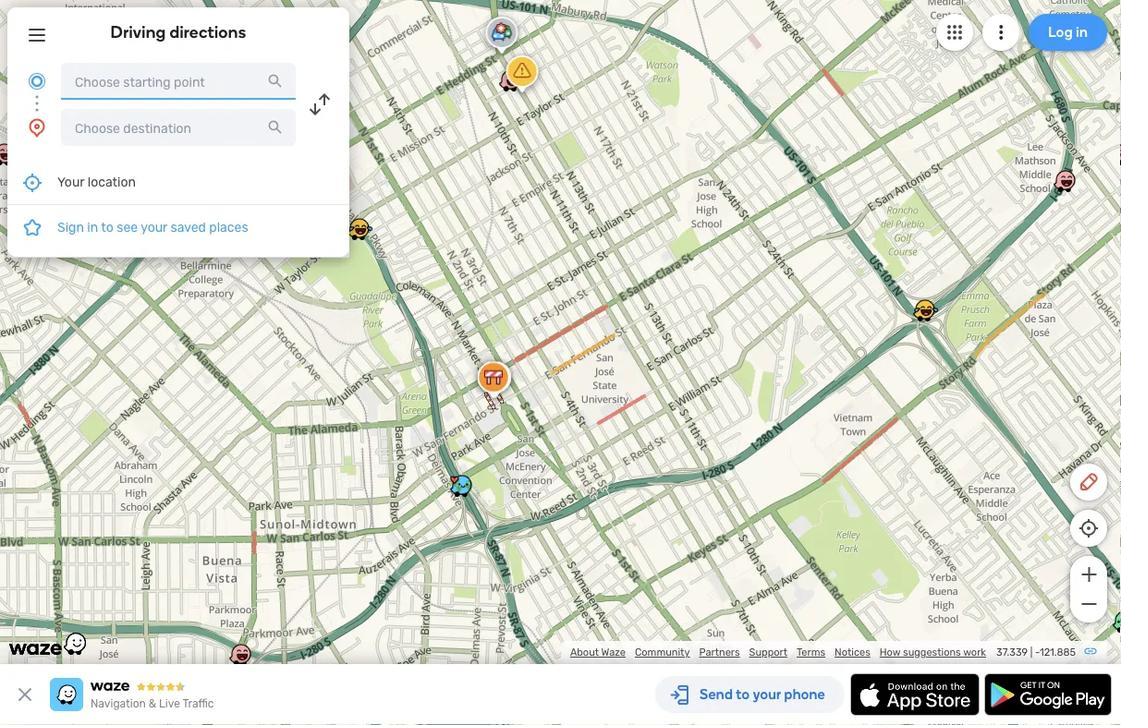 Task type: describe. For each thing, give the bounding box(es) containing it.
driving directions
[[111, 22, 246, 42]]

link image
[[1084, 645, 1099, 659]]

notices link
[[835, 647, 871, 659]]

partners link
[[700, 647, 740, 659]]

37.339
[[997, 647, 1028, 659]]

traffic
[[183, 698, 214, 711]]

37.339 | -121.885
[[997, 647, 1076, 659]]

about waze community partners support terms notices how suggestions work
[[571, 647, 987, 659]]

about
[[571, 647, 599, 659]]

notices
[[835, 647, 871, 659]]

navigation & live traffic
[[91, 698, 214, 711]]

recenter image
[[21, 172, 43, 194]]

location image
[[26, 117, 48, 139]]

support link
[[750, 647, 788, 659]]

support
[[750, 647, 788, 659]]

zoom out image
[[1078, 594, 1101, 616]]

Choose starting point text field
[[61, 63, 296, 100]]

star image
[[21, 216, 43, 239]]

community link
[[635, 647, 690, 659]]

live
[[159, 698, 180, 711]]



Task type: vqa. For each thing, say whether or not it's contained in the screenshot.
37.339 | -121.885
yes



Task type: locate. For each thing, give the bounding box(es) containing it.
community
[[635, 647, 690, 659]]

how
[[880, 647, 901, 659]]

directions
[[170, 22, 246, 42]]

driving
[[111, 22, 166, 42]]

Choose destination text field
[[61, 109, 296, 146]]

list box
[[7, 161, 350, 257]]

navigation
[[91, 698, 146, 711]]

work
[[964, 647, 987, 659]]

terms
[[797, 647, 826, 659]]

waze
[[602, 647, 626, 659]]

terms link
[[797, 647, 826, 659]]

-
[[1036, 647, 1040, 659]]

pencil image
[[1078, 472, 1101, 494]]

&
[[149, 698, 156, 711]]

suggestions
[[904, 647, 962, 659]]

x image
[[14, 684, 36, 707]]

|
[[1031, 647, 1033, 659]]

about waze link
[[571, 647, 626, 659]]

121.885
[[1040, 647, 1076, 659]]

current location image
[[26, 70, 48, 92]]

zoom in image
[[1078, 564, 1101, 586]]

how suggestions work link
[[880, 647, 987, 659]]

partners
[[700, 647, 740, 659]]



